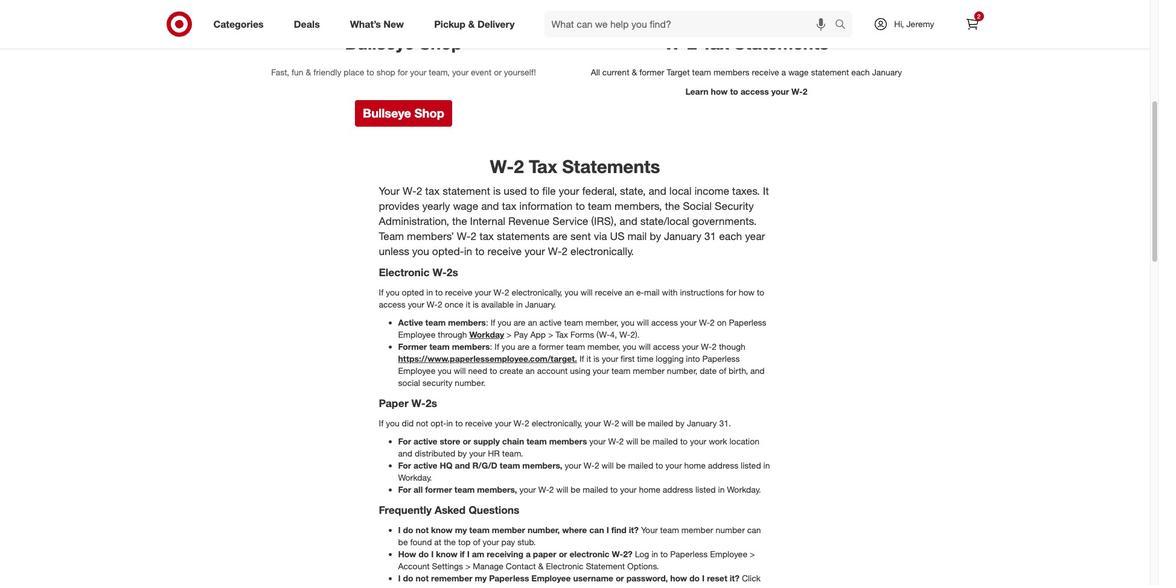 Task type: vqa. For each thing, say whether or not it's contained in the screenshot.
the right Toys
no



Task type: locate. For each thing, give the bounding box(es) containing it.
or right paper
[[559, 549, 567, 560]]

1 horizontal spatial workday.
[[727, 485, 761, 495]]

shop
[[420, 33, 462, 54], [415, 106, 444, 121]]

1 vertical spatial address
[[663, 485, 693, 495]]

and left local
[[649, 185, 667, 198]]

my up top
[[455, 525, 467, 536]]

will inside :  if you are an active team member, you will access your w-2 on paperless employee through
[[637, 318, 649, 328]]

my
[[455, 525, 467, 536], [475, 574, 487, 584]]

us
[[610, 230, 625, 243]]

and inside click "forgot user id or password" on the login page and follow the instructions.
[[579, 586, 594, 586]]

is
[[493, 185, 501, 198], [473, 300, 479, 310], [594, 354, 600, 364]]

1 vertical spatial w-2 tax statements
[[490, 156, 660, 178]]

it right once
[[466, 300, 471, 310]]

0 vertical spatial your
[[379, 185, 400, 198]]

how inside if you opted in to receive your w-2 electronically, you will receive an e-mail with instructions for how to access your w-2 once it is available in january.
[[739, 288, 755, 298]]

on down contact
[[511, 586, 521, 586]]

former inside former team members :  if you are a former team member, you will access your w-2 though https://www.paperlessemployee.com/target.
[[539, 342, 564, 352]]

receive up supply
[[465, 418, 493, 429]]

1 vertical spatial shop
[[415, 106, 444, 121]]

for left all
[[398, 485, 411, 495]]

1 vertical spatial mail
[[644, 288, 660, 298]]

paper
[[533, 549, 557, 560]]

member up pay
[[492, 525, 526, 536]]

need
[[468, 366, 488, 376]]

paperless inside 'if it is your first time logging into paperless employee you will need to create an account using your team member number, date of birth, and social security number.'
[[703, 354, 740, 364]]

will up your w-2 will be mailed to your work location and distributed by your hr team.
[[622, 418, 634, 429]]

and right birth,
[[751, 366, 765, 376]]

1 horizontal spatial of
[[719, 366, 727, 376]]

former
[[398, 342, 427, 352]]

& down paper
[[538, 562, 544, 572]]

will inside if you opted in to receive your w-2 electronically, you will receive an e-mail with instructions for how to access your w-2 once it is available in january.
[[581, 288, 593, 298]]

are down "pay"
[[518, 342, 530, 352]]

mailed inside your w-2 will be mailed to your work location and distributed by your hr team.
[[653, 437, 678, 447]]

if down paper
[[379, 418, 384, 429]]

a for paper
[[526, 549, 531, 560]]

not for remember
[[416, 574, 429, 584]]

all
[[414, 485, 423, 495]]

and up us
[[620, 215, 638, 228]]

if inside if you opted in to receive your w-2 electronically, you will receive an e-mail with instructions for how to access your w-2 once it is available in january.
[[379, 288, 384, 298]]

and inside your w-2 will be mailed to your work location and distributed by your hr team.
[[398, 449, 413, 459]]

internal
[[470, 215, 506, 228]]

bullseye shop down new
[[345, 33, 462, 54]]

bullseye down what's new
[[345, 33, 415, 54]]

wage
[[789, 67, 809, 77], [453, 200, 479, 213]]

administration,
[[379, 215, 449, 228]]

team inside the your team member number can be found at the top of your pay stub.
[[660, 525, 679, 536]]

receive down statements on the top left of the page
[[488, 245, 522, 258]]

the left internal
[[452, 215, 467, 228]]

listed
[[741, 461, 761, 471], [696, 485, 716, 495]]

employee up 'former'
[[398, 330, 436, 340]]

0 horizontal spatial home
[[639, 485, 661, 495]]

january
[[873, 67, 903, 77], [664, 230, 702, 243], [687, 418, 717, 429]]

do for how do i know if i am receiving a paper or electronic w-2?
[[419, 549, 429, 560]]

paperless
[[729, 318, 767, 328], [703, 354, 740, 364], [671, 549, 708, 560], [489, 574, 529, 584]]

active
[[540, 318, 562, 328], [414, 437, 438, 447], [414, 461, 438, 471]]

2 vertical spatial by
[[458, 449, 467, 459]]

0 vertical spatial by
[[650, 230, 661, 243]]

not for know
[[416, 525, 429, 536]]

are up "pay"
[[514, 318, 526, 328]]

account
[[398, 562, 430, 572]]

can inside the your team member number can be found at the top of your pay stub.
[[748, 525, 761, 536]]

for for your w-2 will be mailed to your work location and distributed by your hr team.
[[398, 437, 411, 447]]

member inside the your team member number can be found at the top of your pay stub.
[[682, 525, 714, 536]]

your inside the your team member number can be found at the top of your pay stub.
[[641, 525, 658, 536]]

can right number
[[748, 525, 761, 536]]

team inside 'if it is your first time logging into paperless employee you will need to create an account using your team member number, date of birth, and social security number.'
[[612, 366, 631, 376]]

w-
[[664, 33, 688, 54], [792, 87, 803, 97], [490, 156, 514, 178], [403, 185, 417, 198], [457, 230, 471, 243], [548, 245, 562, 258], [433, 266, 447, 279], [494, 288, 505, 298], [427, 300, 438, 310], [699, 318, 710, 328], [620, 330, 631, 340], [701, 342, 712, 352], [412, 397, 426, 410], [514, 418, 525, 429], [604, 418, 615, 429], [608, 437, 619, 447], [584, 461, 595, 471], [539, 485, 550, 495], [612, 549, 623, 560]]

1 vertical spatial for
[[398, 461, 411, 471]]

tax up "all current & former target team members receive a wage statement each january"
[[702, 33, 730, 54]]

instructions
[[680, 288, 724, 298]]

0 vertical spatial is
[[493, 185, 501, 198]]

state,
[[620, 185, 646, 198]]

0 vertical spatial member,
[[586, 318, 619, 328]]

0 horizontal spatial number,
[[528, 525, 560, 536]]

store
[[440, 437, 461, 447]]

member down time
[[633, 366, 665, 376]]

paperless down though
[[703, 354, 740, 364]]

0 horizontal spatial on
[[511, 586, 521, 586]]

what's new
[[350, 18, 404, 30]]

2 for from the top
[[398, 461, 411, 471]]

i left find
[[607, 525, 609, 536]]

2 horizontal spatial tax
[[502, 200, 517, 213]]

1 horizontal spatial on
[[717, 318, 727, 328]]

yearly
[[422, 200, 450, 213]]

1 vertical spatial it?
[[730, 574, 740, 584]]

2 vertical spatial is
[[594, 354, 600, 364]]

do for i do not remember my paperless employee username or password, how do i reset it?
[[403, 574, 413, 584]]

team.
[[502, 449, 523, 459]]

receiving
[[487, 549, 524, 560]]

1 vertical spatial wage
[[453, 200, 479, 213]]

how right instructions
[[739, 288, 755, 298]]

0 vertical spatial former
[[640, 67, 665, 77]]

to inside your w-2 will be mailed to your home address listed in workday.
[[656, 461, 663, 471]]

it inside 'if it is your first time logging into paperless employee you will need to create an account using your team member number, date of birth, and social security number.'
[[587, 354, 591, 364]]

wage inside your w-2 tax statement is used to file your federal, state, and local income taxes. it provides yearly wage and tax information to team members, the social security administration, the internal revenue service (irs), and state/local governments. team members' w-2 tax statements are sent via us mail by january 31 each year unless you opted-in to receive your w-2 electronically.
[[453, 200, 479, 213]]

0 vertical spatial mail
[[628, 230, 647, 243]]

pay
[[514, 330, 528, 340]]

will inside former team members :  if you are a former team member, you will access your w-2 though https://www.paperlessemployee.com/target.
[[639, 342, 651, 352]]

& right pickup
[[468, 18, 475, 30]]

for right instructions
[[727, 288, 737, 298]]

0 vertical spatial bullseye
[[345, 33, 415, 54]]

(irs),
[[591, 215, 617, 228]]

employee down number
[[710, 549, 748, 560]]

tax
[[702, 33, 730, 54], [529, 156, 558, 178], [556, 330, 568, 340]]

team,
[[429, 67, 450, 77]]

not right the did
[[416, 418, 428, 429]]

team inside your w-2 tax statement is used to file your federal, state, and local income taxes. it provides yearly wage and tax information to team members, the social security administration, the internal revenue service (irs), and state/local governments. team members' w-2 tax statements are sent via us mail by january 31 each year unless you opted-in to receive your w-2 electronically.
[[588, 200, 612, 213]]

know for at
[[431, 525, 453, 536]]

access down opted
[[379, 300, 406, 310]]

0 vertical spatial are
[[553, 230, 568, 243]]

access inside former team members :  if you are a former team member, you will access your w-2 though https://www.paperlessemployee.com/target.
[[653, 342, 680, 352]]

mail inside your w-2 tax statement is used to file your federal, state, and local income taxes. it provides yearly wage and tax information to team members, the social security administration, the internal revenue service (irs), and state/local governments. team members' w-2 tax statements are sent via us mail by january 31 each year unless you opted-in to receive your w-2 electronically.
[[628, 230, 647, 243]]

your inside your w-2 tax statement is used to file your federal, state, and local income taxes. it provides yearly wage and tax information to team members, the social security administration, the internal revenue service (irs), and state/local governments. team members' w-2 tax statements are sent via us mail by january 31 each year unless you opted-in to receive your w-2 electronically.
[[379, 185, 400, 198]]

bullseye shop link
[[355, 100, 452, 127]]

paperless inside log in to paperless employee > account settings > manage contact & electronic statement options.
[[671, 549, 708, 560]]

electronically.
[[571, 245, 634, 258]]

workday. inside your w-2 will be mailed to your home address listed in workday.
[[398, 473, 432, 483]]

0 horizontal spatial 2s
[[426, 397, 437, 410]]

for active store or supply chain team members
[[398, 437, 587, 447]]

will up your w-2 will be mailed to your home address listed in workday.
[[627, 437, 639, 447]]

number,
[[667, 366, 698, 376], [528, 525, 560, 536]]

by
[[650, 230, 661, 243], [676, 418, 685, 429], [458, 449, 467, 459]]

workday link
[[470, 330, 504, 340]]

:
[[486, 318, 489, 328], [490, 342, 492, 352]]

2 vertical spatial for
[[398, 485, 411, 495]]

2 vertical spatial how
[[671, 574, 687, 584]]

members, down team.
[[523, 461, 563, 471]]

not
[[416, 418, 428, 429], [416, 525, 429, 536], [416, 574, 429, 584]]

on
[[717, 318, 727, 328], [511, 586, 521, 586]]

if up the using
[[580, 354, 584, 364]]

2 horizontal spatial member
[[682, 525, 714, 536]]

for down the did
[[398, 437, 411, 447]]

instructions.
[[635, 586, 681, 586]]

bullseye
[[345, 33, 415, 54], [363, 106, 411, 121]]

if up workday on the bottom of page
[[491, 318, 496, 328]]

team down federal,
[[588, 200, 612, 213]]

your inside the your team member number can be found at the top of your pay stub.
[[483, 537, 499, 548]]

you left the did
[[386, 418, 400, 429]]

: inside :  if you are an active team member, you will access your w-2 on paperless employee through
[[486, 318, 489, 328]]

w- down social
[[412, 397, 426, 410]]

with
[[662, 288, 678, 298]]

2 horizontal spatial how
[[739, 288, 755, 298]]

if you opted in to receive your w-2 electronically, you will receive an e-mail with instructions for how to access your w-2 once it is available in january.
[[379, 288, 765, 310]]

january down state/local
[[664, 230, 702, 243]]

or right 'event'
[[494, 67, 502, 77]]

member, up (w-
[[586, 318, 619, 328]]

0 horizontal spatial statement
[[443, 185, 490, 198]]

what's new link
[[340, 11, 419, 37]]

1 vertical spatial home
[[639, 485, 661, 495]]

statement
[[811, 67, 849, 77], [443, 185, 490, 198]]

of inside the your team member number can be found at the top of your pay stub.
[[473, 537, 481, 548]]

you up 'first'
[[623, 342, 637, 352]]

1 vertical spatial of
[[473, 537, 481, 548]]

your for w-
[[379, 185, 400, 198]]

know for settings
[[436, 549, 458, 560]]

january left "31."
[[687, 418, 717, 429]]

not up found
[[416, 525, 429, 536]]

0 vertical spatial tax
[[702, 33, 730, 54]]

1 vertical spatial members,
[[523, 461, 563, 471]]

2 vertical spatial not
[[416, 574, 429, 584]]

member left number
[[682, 525, 714, 536]]

& inside 'link'
[[468, 18, 475, 30]]

your w-2 will be mailed to your work location and distributed by your hr team.
[[398, 437, 760, 459]]

0 horizontal spatial former
[[425, 485, 452, 495]]

2 inside former team members :  if you are a former team member, you will access your w-2 though https://www.paperlessemployee.com/target.
[[712, 342, 717, 352]]

or right id
[[459, 586, 467, 586]]

sent
[[571, 230, 591, 243]]

though
[[719, 342, 746, 352]]

0 horizontal spatial can
[[590, 525, 604, 536]]

fast,
[[271, 67, 289, 77]]

2 horizontal spatial is
[[594, 354, 600, 364]]

each down governments.
[[719, 230, 743, 243]]

know up settings
[[436, 549, 458, 560]]

you inside your w-2 tax statement is used to file your federal, state, and local income taxes. it provides yearly wage and tax information to team members, the social security administration, the internal revenue service (irs), and state/local governments. team members' w-2 tax statements are sent via us mail by january 31 each year unless you opted-in to receive your w-2 electronically.
[[412, 245, 429, 258]]

0 vertical spatial address
[[708, 461, 739, 471]]

access inside :  if you are an active team member, you will access your w-2 on paperless employee through
[[652, 318, 678, 328]]

0 horizontal spatial wage
[[453, 200, 479, 213]]

0 horizontal spatial w-2 tax statements
[[490, 156, 660, 178]]

1 horizontal spatial each
[[852, 67, 870, 77]]

you inside 'if it is your first time logging into paperless employee you will need to create an account using your team member number, date of birth, and social security number.'
[[438, 366, 452, 376]]

are down service
[[553, 230, 568, 243]]

1 vertical spatial listed
[[696, 485, 716, 495]]

workday > pay app > tax forms (w-4, w-2).
[[470, 330, 640, 340]]

workday
[[470, 330, 504, 340]]

2s down opted-
[[447, 266, 458, 279]]

2 vertical spatial active
[[414, 461, 438, 471]]

i up "forgot
[[398, 574, 401, 584]]

workday. up all
[[398, 473, 432, 483]]

0 vertical spatial 2s
[[447, 266, 458, 279]]

will up :  if you are an active team member, you will access your w-2 on paperless employee through
[[581, 288, 593, 298]]

contact
[[506, 562, 536, 572]]

number, inside 'if it is your first time logging into paperless employee you will need to create an account using your team member number, date of birth, and social security number.'
[[667, 366, 698, 376]]

active inside :  if you are an active team member, you will access your w-2 on paperless employee through
[[540, 318, 562, 328]]

stub.
[[518, 537, 536, 548]]

how
[[711, 87, 728, 97], [739, 288, 755, 298], [671, 574, 687, 584]]

opted-
[[432, 245, 464, 258]]

by inside your w-2 will be mailed to your work location and distributed by your hr team.
[[458, 449, 467, 459]]

0 vertical spatial for
[[398, 67, 408, 77]]

electronically, up january. at the bottom of the page
[[512, 288, 563, 298]]

: up https://www.paperlessemployee.com/target.
[[490, 342, 492, 352]]

and inside 'if it is your first time logging into paperless employee you will need to create an account using your team member number, date of birth, and social security number.'
[[751, 366, 765, 376]]

each down search button
[[852, 67, 870, 77]]

login
[[538, 586, 556, 586]]

team down 'first'
[[612, 366, 631, 376]]

1 vertical spatial an
[[528, 318, 537, 328]]

1 vertical spatial tax
[[502, 200, 517, 213]]

electronic
[[570, 549, 610, 560]]

will down your w-2 will be mailed to your work location and distributed by your hr team.
[[602, 461, 614, 471]]

0 horizontal spatial listed
[[696, 485, 716, 495]]

1 horizontal spatial electronic
[[546, 562, 584, 572]]

1 horizontal spatial your
[[641, 525, 658, 536]]

and
[[649, 185, 667, 198], [481, 200, 499, 213], [620, 215, 638, 228], [751, 366, 765, 376], [398, 449, 413, 459], [455, 461, 470, 471], [579, 586, 594, 586]]

by left "31."
[[676, 418, 685, 429]]

0 vertical spatial :
[[486, 318, 489, 328]]

0 vertical spatial electronically,
[[512, 288, 563, 298]]

0 vertical spatial on
[[717, 318, 727, 328]]

if for opted
[[379, 288, 384, 298]]

your for team
[[641, 525, 658, 536]]

to inside your w-2 will be mailed to your work location and distributed by your hr team.
[[681, 437, 688, 447]]

if
[[460, 549, 465, 560]]

an right create
[[526, 366, 535, 376]]

r/g/d
[[473, 461, 498, 471]]

1 vertical spatial tax
[[529, 156, 558, 178]]

to
[[367, 67, 374, 77], [730, 87, 739, 97], [530, 185, 540, 198], [576, 200, 585, 213], [475, 245, 485, 258], [436, 288, 443, 298], [757, 288, 765, 298], [490, 366, 497, 376], [456, 418, 463, 429], [681, 437, 688, 447], [656, 461, 663, 471], [611, 485, 618, 495], [661, 549, 668, 560]]

member, inside former team members :  if you are a former team member, you will access your w-2 though https://www.paperlessemployee.com/target.
[[588, 342, 621, 352]]

w- up target
[[664, 33, 688, 54]]

1 vertical spatial a
[[532, 342, 537, 352]]

0 horizontal spatial member
[[492, 525, 526, 536]]

1 vertical spatial it
[[587, 354, 591, 364]]

employee inside log in to paperless employee > account settings > manage contact & electronic statement options.
[[710, 549, 748, 560]]

on up though
[[717, 318, 727, 328]]

of
[[719, 366, 727, 376], [473, 537, 481, 548]]

1 vertical spatial former
[[539, 342, 564, 352]]

members inside former team members :  if you are a former team member, you will access your w-2 though https://www.paperlessemployee.com/target.
[[452, 342, 490, 352]]

my for team
[[455, 525, 467, 536]]

0 vertical spatial january
[[873, 67, 903, 77]]

of up am
[[473, 537, 481, 548]]

categories
[[214, 18, 264, 30]]

0 horizontal spatial electronic
[[379, 266, 430, 279]]

know up 'at'
[[431, 525, 453, 536]]

will inside 'if it is your first time logging into paperless employee you will need to create an account using your team member number, date of birth, and social security number.'
[[454, 366, 466, 376]]

1 vertical spatial on
[[511, 586, 521, 586]]

1 vertical spatial active
[[414, 437, 438, 447]]

1 horizontal spatial is
[[493, 185, 501, 198]]

2 vertical spatial a
[[526, 549, 531, 560]]

2 horizontal spatial by
[[676, 418, 685, 429]]

on inside :  if you are an active team member, you will access your w-2 on paperless employee through
[[717, 318, 727, 328]]

paperless up reset
[[671, 549, 708, 560]]

bullseye shop
[[345, 33, 462, 54], [363, 106, 444, 121]]

2 can from the left
[[748, 525, 761, 536]]

you down available
[[498, 318, 512, 328]]

0 vertical spatial each
[[852, 67, 870, 77]]

your
[[410, 67, 427, 77], [452, 67, 469, 77], [772, 87, 789, 97], [559, 185, 580, 198], [525, 245, 545, 258], [475, 288, 491, 298], [408, 300, 425, 310], [681, 318, 697, 328], [682, 342, 699, 352], [602, 354, 619, 364], [593, 366, 609, 376], [495, 418, 512, 429], [585, 418, 601, 429], [590, 437, 606, 447], [690, 437, 707, 447], [469, 449, 486, 459], [565, 461, 582, 471], [666, 461, 682, 471], [520, 485, 536, 495], [620, 485, 637, 495], [483, 537, 499, 548]]

w- down your w-2 will be mailed to your home address listed in workday.
[[539, 485, 550, 495]]

to inside log in to paperless employee > account settings > manage contact & electronic statement options.
[[661, 549, 668, 560]]

service
[[553, 215, 589, 228]]

0 vertical spatial how
[[711, 87, 728, 97]]

1 horizontal spatial former
[[539, 342, 564, 352]]

your up provides
[[379, 185, 400, 198]]

if you did not opt-in to receive your w-2 electronically, your w-2 will be mailed by january 31.
[[379, 418, 731, 429]]

1 horizontal spatial member
[[633, 366, 665, 376]]

you up 2). at the bottom
[[621, 318, 635, 328]]

& right current
[[632, 67, 637, 77]]

active up distributed
[[414, 437, 438, 447]]

1 vertical spatial my
[[475, 574, 487, 584]]

0 vertical spatial members,
[[615, 200, 662, 213]]

0 vertical spatial listed
[[741, 461, 761, 471]]

by inside your w-2 tax statement is used to file your federal, state, and local income taxes. it provides yearly wage and tax information to team members, the social security administration, the internal revenue service (irs), and state/local governments. team members' w-2 tax statements are sent via us mail by january 31 each year unless you opted-in to receive your w-2 electronically.
[[650, 230, 661, 243]]

electronic inside log in to paperless employee > account settings > manage contact & electronic statement options.
[[546, 562, 584, 572]]

your inside former team members :  if you are a former team member, you will access your w-2 though https://www.paperlessemployee.com/target.
[[682, 342, 699, 352]]

&
[[468, 18, 475, 30], [306, 67, 311, 77], [632, 67, 637, 77], [538, 562, 544, 572]]

if for is
[[580, 354, 584, 364]]

1 horizontal spatial can
[[748, 525, 761, 536]]

a inside former team members :  if you are a former team member, you will access your w-2 though https://www.paperlessemployee.com/target.
[[532, 342, 537, 352]]

team inside :  if you are an active team member, you will access your w-2 on paperless employee through
[[564, 318, 583, 328]]

team up asked
[[455, 485, 475, 495]]

1 for from the top
[[398, 437, 411, 447]]

my for paperless
[[475, 574, 487, 584]]

you left opted
[[386, 288, 400, 298]]

by down store
[[458, 449, 467, 459]]

a down stub.
[[526, 549, 531, 560]]

via
[[594, 230, 607, 243]]

electronic up opted
[[379, 266, 430, 279]]

1 vertical spatial statements
[[563, 156, 660, 178]]

follow
[[596, 586, 618, 586]]

0 vertical spatial it?
[[629, 525, 639, 536]]

the up state/local
[[665, 200, 680, 213]]

0 horizontal spatial :
[[486, 318, 489, 328]]

0 horizontal spatial your
[[379, 185, 400, 198]]

asked
[[435, 504, 466, 517]]

0 horizontal spatial is
[[473, 300, 479, 310]]

do up found
[[403, 525, 413, 536]]

yourself!
[[504, 67, 536, 77]]

through
[[438, 330, 467, 340]]

statement down search button
[[811, 67, 849, 77]]

how
[[398, 549, 416, 560]]

members, up the questions
[[477, 485, 517, 495]]

for all former team members, your w-2 will be mailed to your home address listed in workday.
[[398, 485, 761, 495]]

be
[[636, 418, 646, 429], [641, 437, 651, 447], [616, 461, 626, 471], [571, 485, 581, 495], [398, 537, 408, 548]]

if inside 'if it is your first time logging into paperless employee you will need to create an account using your team member number, date of birth, and social security number.'
[[580, 354, 584, 364]]

if
[[379, 288, 384, 298], [491, 318, 496, 328], [495, 342, 500, 352], [580, 354, 584, 364], [379, 418, 384, 429]]

click
[[742, 574, 761, 584]]

a for wage
[[782, 67, 786, 77]]

i
[[398, 525, 401, 536], [607, 525, 609, 536], [431, 549, 434, 560], [467, 549, 470, 560], [398, 574, 401, 584], [702, 574, 705, 584]]

1 can from the left
[[590, 525, 604, 536]]

w- inside former team members :  if you are a former team member, you will access your w-2 though https://www.paperlessemployee.com/target.
[[701, 342, 712, 352]]

will up number.
[[454, 366, 466, 376]]

for
[[398, 67, 408, 77], [727, 288, 737, 298]]

workday. up number
[[727, 485, 761, 495]]

1 horizontal spatial :
[[490, 342, 492, 352]]

0 vertical spatial electronic
[[379, 266, 430, 279]]

1 horizontal spatial home
[[685, 461, 706, 471]]

1 vertical spatial not
[[416, 525, 429, 536]]

receive
[[752, 67, 780, 77], [488, 245, 522, 258], [445, 288, 473, 298], [595, 288, 623, 298], [465, 418, 493, 429]]

taxes.
[[733, 185, 760, 198]]

0 vertical spatial home
[[685, 461, 706, 471]]

What can we help you find? suggestions appear below search field
[[545, 11, 839, 37]]

know
[[431, 525, 453, 536], [436, 549, 458, 560]]

1 vertical spatial statement
[[443, 185, 490, 198]]

statements up "all current & former target team members receive a wage statement each january"
[[734, 33, 829, 54]]

1 vertical spatial is
[[473, 300, 479, 310]]

2 horizontal spatial a
[[782, 67, 786, 77]]

1 horizontal spatial address
[[708, 461, 739, 471]]

do left reset
[[690, 574, 700, 584]]

31.
[[720, 418, 731, 429]]

each inside your w-2 tax statement is used to file your federal, state, and local income taxes. it provides yearly wage and tax information to team members, the social security administration, the internal revenue service (irs), and state/local governments. team members' w-2 tax statements are sent via us mail by january 31 each year unless you opted-in to receive your w-2 electronically.
[[719, 230, 743, 243]]

can
[[590, 525, 604, 536], [748, 525, 761, 536]]

do for i do not know my team member number, where can i find it?
[[403, 525, 413, 536]]

1 vertical spatial are
[[514, 318, 526, 328]]

the right 'at'
[[444, 537, 456, 548]]

0 vertical spatial wage
[[789, 67, 809, 77]]



Task type: describe. For each thing, give the bounding box(es) containing it.
access down "all current & former target team members receive a wage statement each january"
[[741, 87, 769, 97]]

your team member number can be found at the top of your pay stub.
[[398, 525, 761, 548]]

(w-
[[597, 330, 610, 340]]

i down frequently at left bottom
[[398, 525, 401, 536]]

w- inside :  if you are an active team member, you will access your w-2 on paperless employee through
[[699, 318, 710, 328]]

31
[[705, 230, 717, 243]]

w- up used
[[490, 156, 514, 178]]

i do not know my team member number, where can i find it?
[[398, 525, 641, 536]]

2 horizontal spatial former
[[640, 67, 665, 77]]

address inside your w-2 will be mailed to your home address listed in workday.
[[708, 461, 739, 471]]

1 horizontal spatial statement
[[811, 67, 849, 77]]

statement inside your w-2 tax statement is used to file your federal, state, and local income taxes. it provides yearly wage and tax information to team members, the social security administration, the internal revenue service (irs), and state/local governments. team members' w-2 tax statements are sent via us mail by january 31 each year unless you opted-in to receive your w-2 electronically.
[[443, 185, 490, 198]]

1 horizontal spatial statements
[[734, 33, 829, 54]]

https://www.paperlessemployee.com/target.
[[398, 354, 577, 364]]

of inside 'if it is your first time logging into paperless employee you will need to create an account using your team member number, date of birth, and social security number.'
[[719, 366, 727, 376]]

questions
[[469, 504, 520, 517]]

member, inside :  if you are an active team member, you will access your w-2 on paperless employee through
[[586, 318, 619, 328]]

2).
[[631, 330, 640, 340]]

team up top
[[469, 525, 490, 536]]

social
[[398, 378, 420, 388]]

w- up opted-
[[457, 230, 471, 243]]

social
[[683, 200, 712, 213]]

active
[[398, 318, 423, 328]]

: inside former team members :  if you are a former team member, you will access your w-2 though https://www.paperlessemployee.com/target.
[[490, 342, 492, 352]]

is inside your w-2 tax statement is used to file your federal, state, and local income taxes. it provides yearly wage and tax information to team members, the social security administration, the internal revenue service (irs), and state/local governments. team members' w-2 tax statements are sent via us mail by january 31 each year unless you opted-in to receive your w-2 electronically.
[[493, 185, 501, 198]]

2 inside :  if you are an active team member, you will access your w-2 on paperless employee through
[[710, 318, 715, 328]]

team up learn
[[693, 67, 712, 77]]

2 link
[[959, 11, 986, 37]]

1 horizontal spatial wage
[[789, 67, 809, 77]]

in inside your w-2 tax statement is used to file your federal, state, and local income taxes. it provides yearly wage and tax information to team members, the social security administration, the internal revenue service (irs), and state/local governments. team members' w-2 tax statements are sent via us mail by january 31 each year unless you opted-in to receive your w-2 electronically.
[[464, 245, 472, 258]]

will inside your w-2 will be mailed to your work location and distributed by your hr team.
[[627, 437, 639, 447]]

provides
[[379, 200, 420, 213]]

2 inside your w-2 will be mailed to your work location and distributed by your hr team.
[[619, 437, 624, 447]]

> right app
[[548, 330, 553, 340]]

0 vertical spatial w-2 tax statements
[[664, 33, 829, 54]]

0 vertical spatial shop
[[420, 33, 462, 54]]

are inside :  if you are an active team member, you will access your w-2 on paperless employee through
[[514, 318, 526, 328]]

current
[[603, 67, 630, 77]]

january.
[[525, 300, 556, 310]]

receive left the e-
[[595, 288, 623, 298]]

2 inside your w-2 will be mailed to your home address listed in workday.
[[595, 461, 600, 471]]

it
[[763, 185, 769, 198]]

team up through
[[426, 318, 446, 328]]

active for for active store or supply chain team members
[[414, 437, 438, 447]]

app
[[531, 330, 546, 340]]

https://www.paperlessemployee.com/target. link
[[398, 354, 577, 364]]

friendly
[[314, 67, 342, 77]]

mailed inside your w-2 will be mailed to your home address listed in workday.
[[628, 461, 654, 471]]

your inside :  if you are an active team member, you will access your w-2 on paperless employee through
[[681, 318, 697, 328]]

frequently asked questions
[[379, 504, 520, 517]]

categories link
[[203, 11, 279, 37]]

password"
[[469, 586, 509, 586]]

w- down opted-
[[433, 266, 447, 279]]

0 vertical spatial tax
[[425, 185, 440, 198]]

target
[[667, 67, 690, 77]]

manage
[[473, 562, 504, 572]]

to inside 'if it is your first time logging into paperless employee you will need to create an account using your team member number, date of birth, and social security number.'
[[490, 366, 497, 376]]

the inside the your team member number can be found at the top of your pay stub.
[[444, 537, 456, 548]]

at
[[434, 537, 442, 548]]

on inside click "forgot user id or password" on the login page and follow the instructions.
[[511, 586, 521, 586]]

1 horizontal spatial tax
[[480, 230, 494, 243]]

income
[[695, 185, 730, 198]]

2 vertical spatial former
[[425, 485, 452, 495]]

> up click
[[750, 549, 755, 560]]

log
[[635, 549, 649, 560]]

1 vertical spatial bullseye shop
[[363, 106, 444, 121]]

w- down service
[[548, 245, 562, 258]]

new
[[384, 18, 404, 30]]

an inside if you opted in to receive your w-2 electronically, you will receive an e-mail with instructions for how to access your w-2 once it is available in january.
[[625, 288, 634, 298]]

w- down "all current & former target team members receive a wage statement each january"
[[792, 87, 803, 97]]

the right the 'follow'
[[620, 586, 632, 586]]

members up through
[[448, 318, 486, 328]]

if for did
[[379, 418, 384, 429]]

in inside your w-2 will be mailed to your home address listed in workday.
[[764, 461, 770, 471]]

be inside the your team member number can be found at the top of your pay stub.
[[398, 537, 408, 548]]

number.
[[455, 378, 486, 388]]

w- up provides
[[403, 185, 417, 198]]

if it is your first time logging into paperless employee you will need to create an account using your team member number, date of birth, and social security number.
[[398, 354, 765, 388]]

your w-2 will be mailed to your home address listed in workday.
[[398, 461, 770, 483]]

page
[[558, 586, 577, 586]]

be inside your w-2 will be mailed to your home address listed in workday.
[[616, 461, 626, 471]]

w- inside your w-2 will be mailed to your work location and distributed by your hr team.
[[608, 437, 619, 447]]

hi,
[[895, 19, 905, 29]]

w- up active team members
[[427, 300, 438, 310]]

paper
[[379, 397, 409, 410]]

learn how to access your w-2
[[686, 87, 808, 97]]

will down your w-2 will be mailed to your home address listed in workday.
[[557, 485, 569, 495]]

hi, jeremy
[[895, 19, 935, 29]]

team
[[379, 230, 404, 243]]

time
[[637, 354, 654, 364]]

1 horizontal spatial it?
[[730, 574, 740, 584]]

team down through
[[430, 342, 450, 352]]

event
[[471, 67, 492, 77]]

listed inside your w-2 will be mailed to your home address listed in workday.
[[741, 461, 761, 471]]

pickup & delivery
[[434, 18, 515, 30]]

first
[[621, 354, 635, 364]]

home inside your w-2 will be mailed to your home address listed in workday.
[[685, 461, 706, 471]]

team right chain
[[527, 437, 547, 447]]

for inside if you opted in to receive your w-2 electronically, you will receive an e-mail with instructions for how to access your w-2 once it is available in january.
[[727, 288, 737, 298]]

w- up statement
[[612, 549, 623, 560]]

statement
[[586, 562, 625, 572]]

and right hq
[[455, 461, 470, 471]]

0 horizontal spatial how
[[671, 574, 687, 584]]

paperless down contact
[[489, 574, 529, 584]]

> left "pay"
[[507, 330, 512, 340]]

birth,
[[729, 366, 748, 376]]

in inside log in to paperless employee > account settings > manage contact & electronic statement options.
[[652, 549, 658, 560]]

i do not remember my paperless employee username or password, how do i reset it?
[[398, 574, 742, 584]]

2s for paper w-2s
[[426, 397, 437, 410]]

0 horizontal spatial for
[[398, 67, 408, 77]]

2s for electronic w-2s
[[447, 266, 458, 279]]

employee inside :  if you are an active team member, you will access your w-2 on paperless employee through
[[398, 330, 436, 340]]

members down if you did not opt-in to receive your w-2 electronically, your w-2 will be mailed by january 31.
[[549, 437, 587, 447]]

members, inside your w-2 tax statement is used to file your federal, state, and local income taxes. it provides yearly wage and tax information to team members, the social security administration, the internal revenue service (irs), and state/local governments. team members' w-2 tax statements are sent via us mail by january 31 each year unless you opted-in to receive your w-2 electronically.
[[615, 200, 662, 213]]

fast, fun & friendly place to shop for your team, your event or yourself!
[[271, 67, 536, 77]]

username
[[574, 574, 614, 584]]

1 vertical spatial electronically,
[[532, 418, 583, 429]]

receive up once
[[445, 288, 473, 298]]

and up internal
[[481, 200, 499, 213]]

are inside your w-2 tax statement is used to file your federal, state, and local income taxes. it provides yearly wage and tax information to team members, the social security administration, the internal revenue service (irs), and state/local governments. team members' w-2 tax statements are sent via us mail by january 31 each year unless you opted-in to receive your w-2 electronically.
[[553, 230, 568, 243]]

supply
[[474, 437, 500, 447]]

an inside :  if you are an active team member, you will access your w-2 on paperless employee through
[[528, 318, 537, 328]]

& inside log in to paperless employee > account settings > manage contact & electronic statement options.
[[538, 562, 544, 572]]

team down forms
[[566, 342, 585, 352]]

employee up login
[[532, 574, 571, 584]]

opt-
[[431, 418, 447, 429]]

1 horizontal spatial how
[[711, 87, 728, 97]]

an inside 'if it is your first time logging into paperless employee you will need to create an account using your team member number, date of birth, and social security number.'
[[526, 366, 535, 376]]

0 horizontal spatial members,
[[477, 485, 517, 495]]

1 vertical spatial number,
[[528, 525, 560, 536]]

member inside 'if it is your first time logging into paperless employee you will need to create an account using your team member number, date of birth, and social security number.'
[[633, 366, 665, 376]]

user
[[428, 586, 446, 586]]

w- up available
[[494, 288, 505, 298]]

1 horizontal spatial members,
[[523, 461, 563, 471]]

is inside if you opted in to receive your w-2 electronically, you will receive an e-mail with instructions for how to access your w-2 once it is available in january.
[[473, 300, 479, 310]]

w- inside your w-2 will be mailed to your home address listed in workday.
[[584, 461, 595, 471]]

w- up chain
[[514, 418, 525, 429]]

i right if
[[467, 549, 470, 560]]

access inside if you opted in to receive your w-2 electronically, you will receive an e-mail with instructions for how to access your w-2 once it is available in january.
[[379, 300, 406, 310]]

or right store
[[463, 437, 471, 447]]

active team members
[[398, 318, 486, 328]]

w- right 4,
[[620, 330, 631, 340]]

log in to paperless employee > account settings > manage contact & electronic statement options.
[[398, 549, 755, 572]]

2 vertical spatial january
[[687, 418, 717, 429]]

> left 'manage'
[[466, 562, 471, 572]]

hq
[[440, 461, 453, 471]]

january inside your w-2 tax statement is used to file your federal, state, and local income taxes. it provides yearly wage and tax information to team members, the social security administration, the internal revenue service (irs), and state/local governments. team members' w-2 tax statements are sent via us mail by january 31 each year unless you opted-in to receive your w-2 electronically.
[[664, 230, 702, 243]]

deals
[[294, 18, 320, 30]]

3 for from the top
[[398, 485, 411, 495]]

& right fun
[[306, 67, 311, 77]]

pay
[[502, 537, 515, 548]]

year
[[745, 230, 766, 243]]

remember
[[431, 574, 473, 584]]

or up the 'follow'
[[616, 574, 624, 584]]

0 horizontal spatial address
[[663, 485, 693, 495]]

you down "pay"
[[502, 342, 515, 352]]

how do i know if i am receiving a paper or electronic w-2?
[[398, 549, 633, 560]]

or inside click "forgot user id or password" on the login page and follow the instructions.
[[459, 586, 467, 586]]

statements
[[497, 230, 550, 243]]

pickup & delivery link
[[424, 11, 530, 37]]

electronically, inside if you opted in to receive your w-2 electronically, you will receive an e-mail with instructions for how to access your w-2 once it is available in january.
[[512, 288, 563, 298]]

receive inside your w-2 tax statement is used to file your federal, state, and local income taxes. it provides yearly wage and tax information to team members, the social security administration, the internal revenue service (irs), and state/local governments. team members' w-2 tax statements are sent via us mail by january 31 each year unless you opted-in to receive your w-2 electronically.
[[488, 245, 522, 258]]

paperless inside :  if you are an active team member, you will access your w-2 on paperless employee through
[[729, 318, 767, 328]]

it inside if you opted in to receive your w-2 electronically, you will receive an e-mail with instructions for how to access your w-2 once it is available in january.
[[466, 300, 471, 310]]

place
[[344, 67, 365, 77]]

paper w-2s
[[379, 397, 437, 410]]

deals link
[[284, 11, 335, 37]]

security
[[715, 200, 754, 213]]

delivery
[[478, 18, 515, 30]]

logging
[[656, 354, 684, 364]]

w- up your w-2 will be mailed to your work location and distributed by your hr team.
[[604, 418, 615, 429]]

0 vertical spatial bullseye shop
[[345, 33, 462, 54]]

1 vertical spatial workday.
[[727, 485, 761, 495]]

4,
[[610, 330, 617, 340]]

if inside former team members :  if you are a former team member, you will access your w-2 though https://www.paperlessemployee.com/target.
[[495, 342, 500, 352]]

your w-2 tax statement is used to file your federal, state, and local income taxes. it provides yearly wage and tax information to team members, the social security administration, the internal revenue service (irs), and state/local governments. team members' w-2 tax statements are sent via us mail by january 31 each year unless you opted-in to receive your w-2 electronically.
[[379, 185, 769, 258]]

receive up learn how to access your w-2
[[752, 67, 780, 77]]

1 vertical spatial by
[[676, 418, 685, 429]]

"forgot
[[398, 586, 426, 586]]

e-
[[637, 288, 644, 298]]

once
[[445, 300, 464, 310]]

1 vertical spatial bullseye
[[363, 106, 411, 121]]

2 vertical spatial tax
[[556, 330, 568, 340]]

is inside 'if it is your first time logging into paperless employee you will need to create an account using your team member number, date of birth, and social security number.'
[[594, 354, 600, 364]]

employee inside 'if it is your first time logging into paperless employee you will need to create an account using your team member number, date of birth, and social security number.'
[[398, 366, 436, 376]]

the left login
[[523, 586, 535, 586]]

0 vertical spatial not
[[416, 418, 428, 429]]

active for for active hq and r/g/d team members,
[[414, 461, 438, 471]]

reset
[[707, 574, 728, 584]]

are inside former team members :  if you are a former team member, you will access your w-2 though https://www.paperlessemployee.com/target.
[[518, 342, 530, 352]]

forms
[[571, 330, 594, 340]]

you up :  if you are an active team member, you will access your w-2 on paperless employee through
[[565, 288, 579, 298]]

for for your w-2 will be mailed to your home address listed in workday.
[[398, 461, 411, 471]]

2?
[[623, 549, 633, 560]]

create
[[500, 366, 523, 376]]

0 horizontal spatial statements
[[563, 156, 660, 178]]

be inside your w-2 will be mailed to your work location and distributed by your hr team.
[[641, 437, 651, 447]]

mail inside if you opted in to receive your w-2 electronically, you will receive an e-mail with instructions for how to access your w-2 once it is available in january.
[[644, 288, 660, 298]]

fun
[[292, 67, 304, 77]]

team down team.
[[500, 461, 520, 471]]

account
[[537, 366, 568, 376]]

i left reset
[[702, 574, 705, 584]]

i down found
[[431, 549, 434, 560]]

members up learn how to access your w-2
[[714, 67, 750, 77]]

am
[[472, 549, 485, 560]]

will inside your w-2 will be mailed to your home address listed in workday.
[[602, 461, 614, 471]]

if inside :  if you are an active team member, you will access your w-2 on paperless employee through
[[491, 318, 496, 328]]



